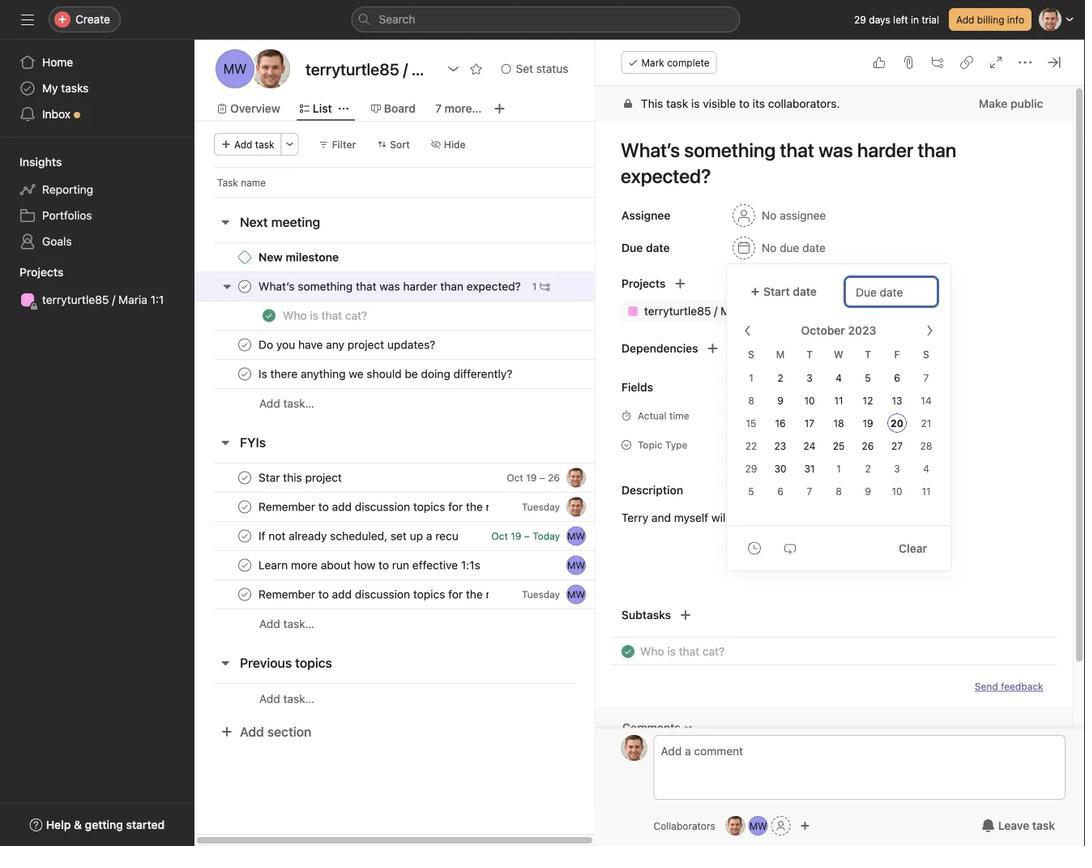 Task type: vqa. For each thing, say whether or not it's contained in the screenshot.


Task type: describe. For each thing, give the bounding box(es) containing it.
start for start date
[[764, 285, 790, 298]]

1 horizontal spatial 8
[[836, 486, 842, 497]]

1 horizontal spatial 4
[[924, 463, 930, 475]]

1 remember to add discussion topics for the next meeting cell from the top
[[195, 492, 597, 522]]

help
[[46, 818, 71, 832]]

global element
[[0, 40, 195, 137]]

an
[[817, 511, 830, 525]]

Who is that cat? text field
[[280, 308, 372, 324]]

tuesday for tt
[[522, 501, 560, 513]]

0 vertical spatial 6
[[894, 373, 901, 384]]

collapse subtask list for the task what's something that was harder than expected? image
[[221, 280, 234, 293]]

no assignee
[[762, 209, 826, 222]]

more actions image
[[285, 139, 295, 149]]

Remember to add discussion topics for the next meeting text field
[[255, 587, 490, 603]]

header next meeting tree grid
[[195, 242, 656, 418]]

completed milestone image
[[238, 251, 251, 264]]

mark complete button
[[622, 51, 717, 74]]

completed image for remember to add discussion topics for the next meeting text box
[[235, 497, 255, 517]]

maria inside what's something that was harder than expected? dialog
[[721, 304, 750, 318]]

3 add task… row from the top
[[195, 683, 656, 714]]

completed checkbox inside what's something that was harder than expected? dialog
[[618, 642, 638, 662]]

completed image for the learn more about how to run effective 1:1s 'text box'
[[235, 556, 255, 575]]

2 t from the left
[[865, 349, 871, 360]]

portfolios
[[42, 209, 92, 222]]

21
[[922, 418, 932, 429]]

oct 19 – 26
[[507, 472, 560, 484]]

3 add task… button from the top
[[259, 690, 314, 708]]

task for add
[[255, 139, 275, 150]]

set to repeat image
[[784, 542, 797, 555]]

time
[[669, 410, 689, 422]]

add subtask image
[[932, 56, 945, 69]]

tuesday for mw
[[522, 589, 560, 600]]

1 horizontal spatial 2
[[865, 463, 871, 475]]

add dependencies image
[[706, 342, 719, 355]]

0 likes. click to like this task image
[[873, 56, 886, 69]]

reporting
[[42, 183, 93, 196]]

if not already scheduled, set up a recurring 1:1 meeting in your calendar cell
[[195, 521, 597, 551]]

3 task… from the top
[[283, 692, 314, 706]]

Task Name text field
[[640, 643, 725, 661]]

1 vertical spatial 7
[[924, 373, 929, 384]]

collaborators.
[[768, 97, 840, 110]]

started
[[126, 818, 165, 832]]

actual time
[[638, 410, 689, 422]]

october 2023 button
[[791, 316, 903, 345]]

list link
[[300, 100, 332, 118]]

add left section
[[240, 724, 264, 740]]

overview link
[[217, 100, 280, 118]]

send feedback link
[[975, 679, 1043, 694]]

meet
[[731, 511, 758, 525]]

1:1 inside the projects element
[[151, 293, 164, 306]]

filter button
[[312, 133, 363, 156]]

1 button
[[529, 279, 553, 295]]

completed checkbox for 'star this project' text box
[[235, 468, 255, 488]]

date inside dropdown button
[[803, 241, 826, 255]]

1 horizontal spatial to
[[761, 511, 771, 525]]

collapse task list for this section image for next meeting
[[219, 216, 232, 229]]

Star this project text field
[[255, 470, 347, 486]]

mw button inside if not already scheduled, set up a recurring 1:1 meeting in your calendar cell
[[567, 527, 586, 546]]

13
[[892, 395, 903, 407]]

completed checkbox inside what's something that was harder than expected? cell
[[235, 277, 255, 296]]

fields button
[[596, 376, 653, 399]]

learn more about how to run effective 1:1s cell
[[195, 551, 597, 581]]

1 vertical spatial 3
[[894, 463, 901, 475]]

19 for mw
[[511, 531, 522, 542]]

1 row
[[195, 272, 656, 302]]

task name
[[217, 177, 266, 188]]

today
[[533, 531, 560, 542]]

add inside header fyis tree grid
[[259, 617, 280, 631]]

completed image inside what's something that was harder than expected? cell
[[235, 277, 255, 296]]

27
[[892, 441, 903, 452]]

comments image
[[684, 723, 693, 733]]

close details image
[[1048, 56, 1061, 69]]

add to starred image
[[470, 62, 483, 75]]

list
[[313, 102, 332, 115]]

0 vertical spatial 10
[[805, 395, 815, 407]]

public
[[1011, 97, 1043, 110]]

and
[[652, 511, 671, 525]]

task for this
[[666, 97, 688, 110]]

section
[[267, 724, 312, 740]]

next
[[240, 214, 268, 230]]

projects button inside the projects element
[[0, 264, 64, 281]]

1 horizontal spatial terryturtle85 / maria 1:1 link
[[618, 300, 883, 323]]

add up add section button at the bottom of the page
[[259, 692, 280, 706]]

add inside header next meeting 'tree grid'
[[259, 397, 280, 410]]

add billing info
[[957, 14, 1025, 25]]

0 vertical spatial 3
[[807, 373, 813, 384]]

add task… for next meeting
[[259, 397, 314, 410]]

remove image
[[863, 305, 876, 318]]

what's something that was harder than expected? dialog
[[596, 40, 1086, 846]]

is there anything we should be doing differently? cell
[[195, 359, 597, 389]]

add inside button
[[957, 14, 975, 25]]

next meeting
[[240, 214, 320, 230]]

type
[[665, 439, 688, 451]]

23
[[775, 441, 787, 452]]

30
[[775, 463, 787, 475]]

hide
[[444, 139, 466, 150]]

1 horizontal spatial 11
[[922, 486, 931, 497]]

terryturtle85 inside the projects element
[[42, 293, 109, 306]]

mw inside if not already scheduled, set up a recurring 1:1 meeting in your calendar cell
[[568, 531, 585, 542]]

make public button
[[969, 89, 1054, 118]]

completed checkbox for the learn more about how to run effective 1:1s 'text box'
[[235, 556, 255, 575]]

star this project cell
[[195, 463, 597, 493]]

2 s from the left
[[924, 349, 930, 360]]

task
[[217, 177, 238, 188]]

completed image for remember to add discussion topics for the next meeting text field at the bottom left of the page
[[235, 585, 255, 604]]

0 vertical spatial 19
[[863, 418, 874, 429]]

1 horizontal spatial 26
[[862, 441, 874, 452]]

New milestone text field
[[255, 249, 344, 266]]

status
[[537, 62, 569, 75]]

31
[[805, 463, 815, 475]]

2023
[[848, 324, 877, 337]]

Completed milestone checkbox
[[238, 251, 251, 264]]

leave task
[[999, 819, 1056, 833]]

1 t from the left
[[807, 349, 813, 360]]

no for no assignee
[[762, 209, 777, 222]]

overview
[[230, 102, 280, 115]]

mark
[[642, 57, 665, 68]]

20
[[891, 418, 904, 429]]

clear button
[[889, 534, 938, 563]]

2 remember to add discussion topics for the next meeting cell from the top
[[195, 580, 597, 610]]

Do you have any project updates? text field
[[255, 337, 440, 353]]

add section button
[[214, 718, 318, 747]]

no assignee button
[[725, 201, 833, 230]]

more actions for this task image
[[1019, 56, 1032, 69]]

terry
[[622, 511, 648, 525]]

this task is visible to its collaborators.
[[641, 97, 840, 110]]

hide button
[[424, 133, 473, 156]]

completed checkbox for remember to add discussion topics for the next meeting text box
[[235, 497, 255, 517]]

Task Name text field
[[610, 131, 1054, 195]]

7 more…
[[435, 102, 482, 115]]

Due date text field
[[846, 277, 938, 306]]

getting
[[85, 818, 123, 832]]

mark complete
[[642, 57, 710, 68]]

copy task link image
[[961, 56, 974, 69]]

home link
[[10, 49, 185, 75]]

completed image for if not already scheduled, set up a recurring 1:1 meeting in your calendar text box
[[235, 527, 255, 546]]

start date
[[764, 285, 817, 298]]

search
[[379, 13, 415, 26]]

collaborators
[[654, 821, 716, 832]]

date inside button
[[793, 285, 817, 298]]

start timer button
[[820, 404, 903, 426]]

myself
[[674, 511, 708, 525]]

1 vertical spatial 5
[[749, 486, 755, 497]]

collapse task list for this section image for fyis
[[219, 436, 232, 449]]

info
[[1008, 14, 1025, 25]]

assignee
[[622, 209, 670, 222]]

description
[[622, 484, 683, 497]]

terryturtle85 inside main content
[[644, 304, 711, 318]]

board link
[[371, 100, 416, 118]]

previous topics
[[240, 656, 332, 671]]

insights element
[[0, 148, 195, 258]]

set status
[[516, 62, 569, 75]]

create button
[[49, 6, 121, 32]]

add task
[[234, 139, 275, 150]]

16
[[775, 418, 786, 429]]

meeting
[[271, 214, 320, 230]]

completed checkbox for do you have any project updates? text field on the top
[[235, 335, 255, 355]]

1 horizontal spatial 10
[[892, 486, 903, 497]]

help & getting started button
[[19, 811, 175, 840]]

What's something that was harder than expected? text field
[[255, 279, 526, 295]]

projects inside what's something that was harder than expected? dialog
[[622, 277, 666, 290]]

19 for tt
[[526, 472, 537, 484]]

1 inside button
[[532, 281, 537, 292]]

completed checkbox for is there anything we should be doing differently? text box
[[235, 364, 255, 384]]

18
[[834, 418, 845, 429]]

header fyis tree grid
[[195, 463, 656, 639]]

previous month image
[[742, 324, 755, 337]]

22
[[746, 441, 757, 452]]

26 inside star this project cell
[[548, 472, 560, 484]]



Task type: locate. For each thing, give the bounding box(es) containing it.
0 horizontal spatial terryturtle85
[[42, 293, 109, 306]]

Completed checkbox
[[235, 277, 255, 296], [259, 306, 279, 326], [235, 335, 255, 355], [235, 527, 255, 546], [235, 556, 255, 575], [235, 585, 255, 604]]

mw inside learn more about how to run effective 1:1s cell
[[568, 560, 585, 571]]

19 left 'today'
[[511, 531, 522, 542]]

1 horizontal spatial –
[[540, 472, 545, 484]]

full screen image
[[990, 56, 1003, 69]]

due
[[780, 241, 799, 255]]

1 vertical spatial 8
[[836, 486, 842, 497]]

leave task button
[[972, 812, 1066, 841]]

search list box
[[351, 6, 741, 32]]

terryturtle85 / maria 1:1 link inside the projects element
[[10, 287, 185, 313]]

/ up 'add dependencies' icon
[[714, 304, 717, 318]]

1 horizontal spatial projects
[[622, 277, 666, 290]]

tasks
[[61, 81, 89, 95]]

3 add task… from the top
[[259, 692, 314, 706]]

important
[[833, 511, 884, 525]]

1 vertical spatial task
[[255, 139, 275, 150]]

1 horizontal spatial terryturtle85 / maria 1:1
[[644, 304, 766, 318]]

7 up 14
[[924, 373, 929, 384]]

task right leave
[[1033, 819, 1056, 833]]

4 down 28
[[924, 463, 930, 475]]

2 task… from the top
[[283, 617, 314, 631]]

subject.
[[887, 511, 929, 525]]

no for no due date
[[762, 241, 777, 255]]

inbox link
[[10, 101, 185, 127]]

attachments: add a file to this task, what's something that was harder than expected? image
[[902, 56, 915, 69]]

terryturtle85 / maria 1:1 down add to projects image
[[644, 304, 766, 318]]

october 2023
[[802, 324, 877, 337]]

completed checkbox for remember to add discussion topics for the next meeting text field at the bottom left of the page
[[235, 585, 255, 604]]

t down '2023'
[[865, 349, 871, 360]]

29 down the 22
[[746, 463, 758, 475]]

0 vertical spatial 1
[[532, 281, 537, 292]]

19
[[863, 418, 874, 429], [526, 472, 537, 484], [511, 531, 522, 542]]

completed checkbox inside is there anything we should be doing differently? cell
[[235, 364, 255, 384]]

0 horizontal spatial terryturtle85 / maria 1:1
[[42, 293, 164, 306]]

8 up the 15 at the right of the page
[[748, 395, 755, 407]]

start down 12
[[846, 409, 869, 421]]

add task… row
[[195, 388, 656, 418], [195, 609, 656, 639], [195, 683, 656, 714]]

no left due
[[762, 241, 777, 255]]

tt inside button
[[570, 472, 583, 484]]

mw button inside learn more about how to run effective 1:1s cell
[[567, 556, 586, 575]]

1 vertical spatial collapse task list for this section image
[[219, 436, 232, 449]]

set
[[516, 62, 534, 75]]

s down "previous month" image at the top right of page
[[748, 349, 755, 360]]

subtasks
[[622, 608, 671, 622]]

previous
[[240, 656, 292, 671]]

date right due
[[803, 241, 826, 255]]

1 vertical spatial add task… row
[[195, 609, 656, 639]]

filter
[[332, 139, 356, 150]]

add task… up previous topics button
[[259, 617, 314, 631]]

0 horizontal spatial 19
[[511, 531, 522, 542]]

0 horizontal spatial 4
[[836, 373, 842, 384]]

task… inside header fyis tree grid
[[283, 617, 314, 631]]

fields
[[622, 381, 653, 394]]

0 horizontal spatial 6
[[778, 486, 784, 497]]

1:1 inside what's something that was harder than expected? dialog
[[753, 304, 766, 318]]

11
[[835, 395, 844, 407], [922, 486, 931, 497]]

2 add task… row from the top
[[195, 609, 656, 639]]

2 add task… button from the top
[[259, 615, 314, 633]]

add down overview link
[[234, 139, 253, 150]]

what's something that was harder than expected? cell
[[195, 272, 597, 302]]

2 vertical spatial add task… button
[[259, 690, 314, 708]]

Is there anything we should be doing differently? text field
[[255, 366, 518, 382]]

0 horizontal spatial 11
[[835, 395, 844, 407]]

sort button
[[370, 133, 417, 156]]

completed image inside learn more about how to run effective 1:1s cell
[[235, 556, 255, 575]]

29
[[855, 14, 867, 25], [746, 463, 758, 475]]

add time image
[[748, 542, 761, 555]]

complete
[[667, 57, 710, 68]]

add billing info button
[[949, 8, 1032, 31]]

add up previous
[[259, 617, 280, 631]]

add task… button for next meeting
[[259, 395, 314, 413]]

terryturtle85 / maria 1:1 link down goals link
[[10, 287, 185, 313]]

fyis button
[[240, 428, 266, 457]]

insights button
[[0, 154, 62, 170]]

task… inside header next meeting 'tree grid'
[[283, 397, 314, 410]]

collapse task list for this section image left previous
[[219, 657, 232, 670]]

add up fyis button at the bottom left
[[259, 397, 280, 410]]

start timer
[[846, 409, 896, 421]]

date up october
[[793, 285, 817, 298]]

11 up subject.
[[922, 486, 931, 497]]

1 vertical spatial task…
[[283, 617, 314, 631]]

completed image inside is there anything we should be doing differently? cell
[[235, 364, 255, 384]]

0 vertical spatial 7
[[435, 102, 442, 115]]

1 vertical spatial 6
[[778, 486, 784, 497]]

next meeting button
[[240, 208, 320, 237]]

remember to add discussion topics for the next meeting cell down the learn more about how to run effective 1:1s 'text box'
[[195, 580, 597, 610]]

next month image
[[923, 324, 936, 337]]

1 vertical spatial 19
[[526, 472, 537, 484]]

3 collapse task list for this section image from the top
[[219, 657, 232, 670]]

board
[[384, 102, 416, 115]]

completed image for 'star this project' text box
[[235, 468, 255, 488]]

terry and myself will meet to discuss an important subject.
[[622, 511, 929, 525]]

terryturtle85 down add to projects image
[[644, 304, 711, 318]]

my tasks
[[42, 81, 89, 95]]

projects inside the projects element
[[19, 266, 64, 279]]

no left the assignee
[[762, 209, 777, 222]]

sort
[[390, 139, 410, 150]]

2 vertical spatial 19
[[511, 531, 522, 542]]

0 horizontal spatial 1:1
[[151, 293, 164, 306]]

0 vertical spatial start
[[764, 285, 790, 298]]

0 horizontal spatial maria
[[118, 293, 147, 306]]

left
[[894, 14, 909, 25]]

collapse task list for this section image
[[219, 216, 232, 229], [219, 436, 232, 449], [219, 657, 232, 670]]

1 horizontal spatial s
[[924, 349, 930, 360]]

2 collapse task list for this section image from the top
[[219, 436, 232, 449]]

0 horizontal spatial projects
[[19, 266, 64, 279]]

24
[[804, 441, 816, 452]]

29 for 29 days left in trial
[[855, 14, 867, 25]]

0 vertical spatial oct
[[507, 472, 524, 484]]

topic type
[[638, 439, 688, 451]]

1 vertical spatial date
[[793, 285, 817, 298]]

start inside start timer button
[[846, 409, 869, 421]]

start
[[764, 285, 790, 298], [846, 409, 869, 421]]

completed image inside do you have any project updates? cell
[[235, 335, 255, 355]]

6 down the 30
[[778, 486, 784, 497]]

terryturtle85 / maria 1:1 down goals link
[[42, 293, 164, 306]]

3 up 17
[[807, 373, 813, 384]]

tuesday up 'today'
[[522, 501, 560, 513]]

1 horizontal spatial /
[[714, 304, 717, 318]]

0 horizontal spatial s
[[748, 349, 755, 360]]

terryturtle85 / maria 1:1 inside what's something that was harder than expected? dialog
[[644, 304, 766, 318]]

terryturtle85 / maria 1:1 link up "previous month" image at the top right of page
[[618, 300, 883, 323]]

– inside if not already scheduled, set up a recurring 1:1 meeting in your calendar cell
[[524, 531, 530, 542]]

show options image
[[447, 62, 460, 75]]

add task… button for fyis
[[259, 615, 314, 633]]

task name row
[[195, 167, 656, 197]]

Learn more about how to run effective 1:1s text field
[[255, 557, 485, 574]]

1:1 up "previous month" image at the top right of page
[[753, 304, 766, 318]]

start inside start date button
[[764, 285, 790, 298]]

0 vertical spatial add task…
[[259, 397, 314, 410]]

oct 19 – today
[[492, 531, 560, 542]]

0 vertical spatial remember to add discussion topics for the next meeting cell
[[195, 492, 597, 522]]

2 down the m
[[778, 373, 784, 384]]

0 vertical spatial no
[[762, 209, 777, 222]]

task left more actions image
[[255, 139, 275, 150]]

1 horizontal spatial 9
[[865, 486, 871, 497]]

add tab image
[[493, 102, 506, 115]]

task for leave
[[1033, 819, 1056, 833]]

1 horizontal spatial 1
[[749, 373, 754, 384]]

1 add task… button from the top
[[259, 395, 314, 413]]

7 inside popup button
[[435, 102, 442, 115]]

no due date button
[[725, 234, 833, 263]]

clear
[[899, 542, 928, 555]]

add task… button up section
[[259, 690, 314, 708]]

add task… button inside header next meeting 'tree grid'
[[259, 395, 314, 413]]

add or remove collaborators image
[[801, 821, 811, 831]]

mw button
[[567, 527, 586, 546], [567, 556, 586, 575], [567, 585, 586, 604], [749, 816, 768, 836]]

to
[[739, 97, 750, 110], [761, 511, 771, 525]]

goals
[[42, 235, 72, 248]]

no
[[762, 209, 777, 222], [762, 241, 777, 255]]

add task… button up previous topics button
[[259, 615, 314, 633]]

task… for fyis
[[283, 617, 314, 631]]

oct up oct 19 – today
[[507, 472, 524, 484]]

1 vertical spatial 1
[[749, 373, 754, 384]]

task inside main content
[[666, 97, 688, 110]]

oct inside if not already scheduled, set up a recurring 1:1 meeting in your calendar cell
[[492, 531, 508, 542]]

0 vertical spatial date
[[803, 241, 826, 255]]

tt
[[263, 61, 279, 77], [570, 472, 583, 484], [570, 501, 583, 513], [628, 743, 641, 754], [730, 821, 742, 832]]

terryturtle85 / maria 1:1 link
[[10, 287, 185, 313], [618, 300, 883, 323]]

7 more… button
[[435, 100, 482, 118]]

5 up "meet"
[[749, 486, 755, 497]]

completed checkbox for if not already scheduled, set up a recurring 1:1 meeting in your calendar text box
[[235, 527, 255, 546]]

2 vertical spatial add task…
[[259, 692, 314, 706]]

0 vertical spatial –
[[540, 472, 545, 484]]

1 horizontal spatial 7
[[807, 486, 813, 497]]

19 inside if not already scheduled, set up a recurring 1:1 meeting in your calendar cell
[[511, 531, 522, 542]]

1 vertical spatial start
[[846, 409, 869, 421]]

maria inside the projects element
[[118, 293, 147, 306]]

9 up the important
[[865, 486, 871, 497]]

2 vertical spatial add task… row
[[195, 683, 656, 714]]

0 horizontal spatial 7
[[435, 102, 442, 115]]

Remember to add discussion topics for the next meeting text field
[[255, 499, 490, 515]]

29 left days
[[855, 14, 867, 25]]

add subtasks image
[[679, 609, 692, 622]]

mw row
[[195, 551, 656, 581]]

task… up previous topics
[[283, 617, 314, 631]]

completed image
[[235, 277, 255, 296], [259, 306, 279, 326], [235, 335, 255, 355], [235, 364, 255, 384], [235, 468, 255, 488], [235, 527, 255, 546]]

oct for oct 19 – 26
[[507, 472, 524, 484]]

make
[[979, 97, 1008, 110]]

to right "meet"
[[761, 511, 771, 525]]

collapse task list for this section image left the next
[[219, 216, 232, 229]]

1 horizontal spatial 29
[[855, 14, 867, 25]]

add task… row for next meeting
[[195, 388, 656, 418]]

days
[[869, 14, 891, 25]]

10 up subject.
[[892, 486, 903, 497]]

1 vertical spatial 11
[[922, 486, 931, 497]]

29 days left in trial
[[855, 14, 940, 25]]

t down october
[[807, 349, 813, 360]]

to left its
[[739, 97, 750, 110]]

completed image inside star this project cell
[[235, 468, 255, 488]]

1 tuesday from the top
[[522, 501, 560, 513]]

task inside button
[[1033, 819, 1056, 833]]

1:1 left collapse subtask list for the task what's something that was harder than expected? image
[[151, 293, 164, 306]]

date
[[803, 241, 826, 255], [793, 285, 817, 298]]

add task… inside header fyis tree grid
[[259, 617, 314, 631]]

oct for oct 19 – today
[[492, 531, 508, 542]]

0 vertical spatial add task… button
[[259, 395, 314, 413]]

0 vertical spatial collapse task list for this section image
[[219, 216, 232, 229]]

completed image for do you have any project updates? text field on the top
[[235, 335, 255, 355]]

add task… for fyis
[[259, 617, 314, 631]]

t
[[807, 349, 813, 360], [865, 349, 871, 360]]

projects down due date
[[622, 277, 666, 290]]

add task… up fyis on the bottom left
[[259, 397, 314, 410]]

19 down 12
[[863, 418, 874, 429]]

1 collapse task list for this section image from the top
[[219, 216, 232, 229]]

f
[[895, 349, 900, 360]]

2 horizontal spatial 1
[[837, 463, 841, 475]]

2 horizontal spatial task
[[1033, 819, 1056, 833]]

tt button inside star this project cell
[[567, 468, 586, 488]]

None text field
[[302, 54, 439, 84]]

more…
[[445, 102, 482, 115]]

main content containing this task is visible to its collaborators.
[[596, 86, 1073, 799]]

1 horizontal spatial terryturtle85
[[644, 304, 711, 318]]

add task… inside header next meeting 'tree grid'
[[259, 397, 314, 410]]

dependencies
[[622, 342, 698, 355]]

/ down goals link
[[112, 293, 115, 306]]

maria up "previous month" image at the top right of page
[[721, 304, 750, 318]]

11 up 18
[[835, 395, 844, 407]]

1 vertical spatial 4
[[924, 463, 930, 475]]

0 vertical spatial 11
[[835, 395, 844, 407]]

projects down the goals
[[19, 266, 64, 279]]

– for today
[[524, 531, 530, 542]]

1 vertical spatial add task…
[[259, 617, 314, 631]]

14
[[921, 395, 932, 407]]

add left billing
[[957, 14, 975, 25]]

0 horizontal spatial start
[[764, 285, 790, 298]]

0 horizontal spatial 26
[[548, 472, 560, 484]]

task… up 'star this project' text box
[[283, 397, 314, 410]]

completed image for is there anything we should be doing differently? text box
[[235, 364, 255, 384]]

5 up 12
[[865, 373, 871, 384]]

m
[[776, 349, 785, 360]]

who is that cat? cell
[[195, 301, 597, 331]]

help & getting started
[[46, 818, 165, 832]]

1 vertical spatial 10
[[892, 486, 903, 497]]

topics
[[295, 656, 332, 671]]

completed checkbox inside learn more about how to run effective 1:1s cell
[[235, 556, 255, 575]]

– up 'today'
[[540, 472, 545, 484]]

task inside button
[[255, 139, 275, 150]]

terryturtle85 down the goals
[[42, 293, 109, 306]]

task left is
[[666, 97, 688, 110]]

2 vertical spatial task…
[[283, 692, 314, 706]]

5
[[865, 373, 871, 384], [749, 486, 755, 497]]

1 s from the left
[[748, 349, 755, 360]]

task…
[[283, 397, 314, 410], [283, 617, 314, 631], [283, 692, 314, 706]]

0 horizontal spatial 10
[[805, 395, 815, 407]]

8 up the important
[[836, 486, 842, 497]]

1 horizontal spatial projects button
[[596, 272, 666, 295]]

main content inside what's something that was harder than expected? dialog
[[596, 86, 1073, 799]]

2 up the important
[[865, 463, 871, 475]]

7 left more…
[[435, 102, 442, 115]]

1 vertical spatial 26
[[548, 472, 560, 484]]

add task… button inside header fyis tree grid
[[259, 615, 314, 633]]

completed image inside if not already scheduled, set up a recurring 1:1 meeting in your calendar cell
[[235, 527, 255, 546]]

task… for next meeting
[[283, 397, 314, 410]]

– for 26
[[540, 472, 545, 484]]

0 horizontal spatial 29
[[746, 463, 758, 475]]

goals link
[[10, 229, 185, 255]]

1 vertical spatial no
[[762, 241, 777, 255]]

26 up 'today'
[[548, 472, 560, 484]]

completed image
[[235, 497, 255, 517], [235, 556, 255, 575], [235, 585, 255, 604], [618, 642, 638, 662]]

visible
[[703, 97, 736, 110]]

19 inside star this project cell
[[526, 472, 537, 484]]

0 horizontal spatial 3
[[807, 373, 813, 384]]

1 vertical spatial oct
[[492, 531, 508, 542]]

add task… button up fyis on the bottom left
[[259, 395, 314, 413]]

1 horizontal spatial t
[[865, 349, 871, 360]]

0 vertical spatial 5
[[865, 373, 871, 384]]

1 add task… from the top
[[259, 397, 314, 410]]

3 down "27" at bottom
[[894, 463, 901, 475]]

this
[[641, 97, 663, 110]]

tab actions image
[[339, 104, 348, 114]]

collapse task list for this section image left fyis button at the bottom left
[[219, 436, 232, 449]]

inbox
[[42, 107, 71, 121]]

7 down 31
[[807, 486, 813, 497]]

timer
[[872, 409, 896, 421]]

2 vertical spatial task
[[1033, 819, 1056, 833]]

mw inside what's something that was harder than expected? dialog
[[750, 821, 768, 832]]

create
[[75, 13, 110, 26]]

2 no from the top
[[762, 241, 777, 255]]

Completed checkbox
[[235, 364, 255, 384], [235, 468, 255, 488], [235, 497, 255, 517], [618, 642, 638, 662]]

topic
[[638, 439, 662, 451]]

remember to add discussion topics for the next meeting cell up if not already scheduled, set up a recurring 1:1 meeting in your calendar text box
[[195, 492, 597, 522]]

1
[[532, 281, 537, 292], [749, 373, 754, 384], [837, 463, 841, 475]]

my tasks link
[[10, 75, 185, 101]]

add to projects image
[[674, 277, 687, 290]]

add task… row for fyis
[[195, 609, 656, 639]]

19 up oct 19 – today
[[526, 472, 537, 484]]

1 vertical spatial 9
[[865, 486, 871, 497]]

1 no from the top
[[762, 209, 777, 222]]

10 up 17
[[805, 395, 815, 407]]

0 horizontal spatial 8
[[748, 395, 755, 407]]

task… up section
[[283, 692, 314, 706]]

1 horizontal spatial 5
[[865, 373, 871, 384]]

1 horizontal spatial 3
[[894, 463, 901, 475]]

0 horizontal spatial to
[[739, 97, 750, 110]]

26
[[862, 441, 874, 452], [548, 472, 560, 484]]

0 vertical spatial 2
[[778, 373, 784, 384]]

0 horizontal spatial task
[[255, 139, 275, 150]]

0 horizontal spatial 1
[[532, 281, 537, 292]]

collapse task list for this section image for previous topics
[[219, 657, 232, 670]]

0 vertical spatial task
[[666, 97, 688, 110]]

do you have any project updates? cell
[[195, 330, 597, 360]]

add
[[957, 14, 975, 25], [234, 139, 253, 150], [259, 397, 280, 410], [259, 617, 280, 631], [259, 692, 280, 706], [240, 724, 264, 740]]

0 vertical spatial tuesday
[[522, 501, 560, 513]]

0 horizontal spatial t
[[807, 349, 813, 360]]

/ inside the projects element
[[112, 293, 115, 306]]

s down next month icon
[[924, 349, 930, 360]]

no due date
[[762, 241, 826, 255]]

29 for 29
[[746, 463, 758, 475]]

add task…
[[259, 397, 314, 410], [259, 617, 314, 631], [259, 692, 314, 706]]

billing
[[978, 14, 1005, 25]]

october
[[802, 324, 846, 337]]

2 horizontal spatial 19
[[863, 418, 874, 429]]

2 vertical spatial 7
[[807, 486, 813, 497]]

row
[[214, 196, 596, 198], [195, 242, 656, 272], [195, 301, 656, 331], [195, 330, 656, 360], [195, 359, 656, 389], [195, 463, 656, 493], [195, 492, 656, 522], [195, 521, 656, 551], [195, 580, 656, 610]]

– left 'today'
[[524, 531, 530, 542]]

26 right 25
[[862, 441, 874, 452]]

2
[[778, 373, 784, 384], [865, 463, 871, 475]]

2 tuesday from the top
[[522, 589, 560, 600]]

add task… up section
[[259, 692, 314, 706]]

hide sidebar image
[[21, 13, 34, 26]]

oct inside star this project cell
[[507, 472, 524, 484]]

1 task… from the top
[[283, 397, 314, 410]]

1 vertical spatial 29
[[746, 463, 758, 475]]

1 vertical spatial –
[[524, 531, 530, 542]]

start down no due date dropdown button
[[764, 285, 790, 298]]

completed checkbox inside who is that cat? cell
[[259, 306, 279, 326]]

0 vertical spatial task…
[[283, 397, 314, 410]]

completed image inside who is that cat? cell
[[259, 306, 279, 326]]

main content
[[596, 86, 1073, 799]]

0 horizontal spatial 5
[[749, 486, 755, 497]]

1 horizontal spatial task
[[666, 97, 688, 110]]

remember to add discussion topics for the next meeting cell
[[195, 492, 597, 522], [195, 580, 597, 610]]

start for start timer
[[846, 409, 869, 421]]

make public
[[979, 97, 1043, 110]]

tuesday down 'today'
[[522, 589, 560, 600]]

0 vertical spatial to
[[739, 97, 750, 110]]

fyis
[[240, 435, 266, 450]]

projects button down due date
[[596, 272, 666, 295]]

6
[[894, 373, 901, 384], [778, 486, 784, 497]]

– inside star this project cell
[[540, 472, 545, 484]]

completed checkbox inside do you have any project updates? cell
[[235, 335, 255, 355]]

0 vertical spatial add task… row
[[195, 388, 656, 418]]

2 add task… from the top
[[259, 617, 314, 631]]

1 horizontal spatial 19
[[526, 472, 537, 484]]

7
[[435, 102, 442, 115], [924, 373, 929, 384], [807, 486, 813, 497]]

projects element
[[0, 258, 195, 316]]

1 horizontal spatial maria
[[721, 304, 750, 318]]

2 horizontal spatial 7
[[924, 373, 929, 384]]

6 up 13
[[894, 373, 901, 384]]

maria down goals link
[[118, 293, 147, 306]]

9 up 16
[[778, 395, 784, 407]]

s
[[748, 349, 755, 360], [924, 349, 930, 360]]

no inside 'dropdown button'
[[762, 209, 777, 222]]

terryturtle85 / maria 1:1 inside the projects element
[[42, 293, 164, 306]]

completed checkbox inside star this project cell
[[235, 468, 255, 488]]

/ inside what's something that was harder than expected? dialog
[[714, 304, 717, 318]]

reporting link
[[10, 177, 185, 203]]

new milestone cell
[[195, 242, 597, 272]]

oct left 'today'
[[492, 531, 508, 542]]

If not already scheduled, set up a recurring 1:1 meeting in your calendar text field
[[255, 528, 459, 544]]

projects button down the goals
[[0, 264, 64, 281]]

1 add task… row from the top
[[195, 388, 656, 418]]

is
[[691, 97, 700, 110]]

0 horizontal spatial projects button
[[0, 264, 64, 281]]

0 horizontal spatial 9
[[778, 395, 784, 407]]

4 down w
[[836, 373, 842, 384]]

no inside dropdown button
[[762, 241, 777, 255]]

completed checkbox inside if not already scheduled, set up a recurring 1:1 meeting in your calendar cell
[[235, 527, 255, 546]]



